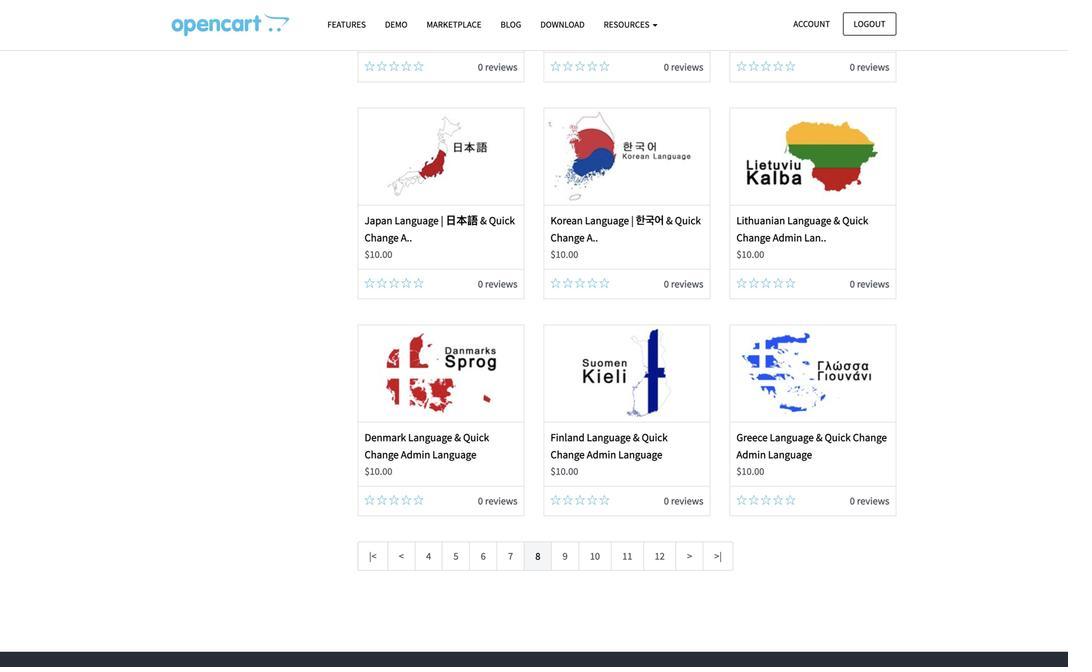 Task type: vqa. For each thing, say whether or not it's contained in the screenshot.
the $10.00 inside Greece Language & Quick Change Admin Language $10.00
yes



Task type: locate. For each thing, give the bounding box(es) containing it.
& for finland language & quick change admin language $10.00
[[633, 431, 640, 444]]

11 link
[[611, 542, 644, 571]]

japan
[[365, 214, 393, 227]]

admin inside lithuanian language & quick change admin lan.. $10.00
[[773, 231, 802, 245]]

admin for lithuanian
[[773, 231, 802, 245]]

quick inside denmark language & quick change admin language $10.00
[[463, 431, 489, 444]]

change inside finland language & quick change admin language $10.00
[[551, 448, 585, 462]]

admin inside greece language & quick change admin language $10.00
[[737, 448, 766, 462]]

change for greece language & quick change admin language $10.00
[[853, 431, 887, 444]]

admin for finland
[[587, 448, 616, 462]]

admin inside hindi language & quick change admin language
[[365, 14, 394, 27]]

finland
[[551, 431, 585, 444]]

| inside norwegian language | norsk & quick change ad..
[[648, 0, 651, 10]]

& for hindi language & quick change admin language
[[437, 0, 444, 10]]

language for greece language & quick change admin language $10.00
[[770, 431, 814, 444]]

logout
[[854, 18, 886, 30]]

language inside korean language | 한국어 & quick change a.. $10.00
[[585, 214, 629, 227]]

& inside lithuanian language & quick change admin lan.. $10.00
[[834, 214, 840, 227]]

language for finland language & quick change admin language $10.00
[[587, 431, 631, 444]]

language inside lithuanian language & quick change admin lan.. $10.00
[[788, 214, 832, 227]]

language inside norwegian language | norsk & quick change ad..
[[602, 0, 646, 10]]

language for japan language | 日本語 & quick change a.. $10.00
[[395, 214, 439, 227]]

change for hindi language & quick change admin language
[[474, 0, 508, 10]]

5 link
[[442, 542, 470, 571]]

6 link
[[469, 542, 497, 571]]

a.. inside japan language | 日本語 & quick change a.. $10.00
[[401, 231, 412, 245]]

japan language | 日本語 & quick change a.. $10.00
[[365, 214, 515, 261]]

$10.00 inside denmark language & quick change admin language $10.00
[[365, 465, 393, 478]]

admin inside denmark language & quick change admin language $10.00
[[401, 448, 430, 462]]

0 horizontal spatial |
[[441, 214, 444, 227]]

& inside norwegian language | norsk & quick change ad..
[[682, 0, 688, 10]]

$10.00 inside lithuanian language & quick change admin lan.. $10.00
[[737, 248, 765, 261]]

change inside lithuanian language & quick change admin lan.. $10.00
[[737, 231, 771, 245]]

quick inside lithuanian language & quick change admin lan.. $10.00
[[843, 214, 869, 227]]

a.. for japan
[[401, 231, 412, 245]]

& inside finland language & quick change admin language $10.00
[[633, 431, 640, 444]]

change inside japan language | 日本語 & quick change a.. $10.00
[[365, 231, 399, 245]]

< link
[[387, 542, 415, 571]]

finland language & quick change admin language image
[[545, 326, 710, 422]]

lithuanian language & quick change admin lan.. link
[[737, 214, 869, 245]]

language for norwegian language | norsk & quick change ad..
[[602, 0, 646, 10]]

$10.00 inside greece language & quick change admin language $10.00
[[737, 465, 765, 478]]

logout link
[[843, 12, 897, 36]]

quick inside hindi language & quick change admin language
[[446, 0, 472, 10]]

japan language | 日本語 & quick change a.. link
[[365, 214, 515, 245]]

change inside hindi language & quick change admin language
[[474, 0, 508, 10]]

2 horizontal spatial |
[[648, 0, 651, 10]]

finland language & quick change admin language link
[[551, 431, 668, 462]]

& inside denmark language & quick change admin language $10.00
[[455, 431, 461, 444]]

1 a.. from the left
[[401, 231, 412, 245]]

$10.00 inside finland language & quick change admin language $10.00
[[551, 465, 579, 478]]

language
[[391, 0, 435, 10], [602, 0, 646, 10], [783, 0, 827, 10], [396, 14, 440, 27], [395, 214, 439, 227], [585, 214, 629, 227], [788, 214, 832, 227], [408, 431, 452, 444], [587, 431, 631, 444], [770, 431, 814, 444], [433, 448, 477, 462], [619, 448, 663, 462], [768, 448, 812, 462]]

indonesia language & quick change admin lang..
[[737, 0, 864, 27]]

$10.00 down finland at the right of page
[[551, 465, 579, 478]]

|
[[648, 0, 651, 10], [441, 214, 444, 227], [631, 214, 634, 227]]

language inside japan language | 日本語 & quick change a.. $10.00
[[395, 214, 439, 227]]

korean language | 한국어 & quick change a.. $10.00
[[551, 214, 701, 261]]

admin for greece
[[737, 448, 766, 462]]

change inside korean language | 한국어 & quick change a.. $10.00
[[551, 231, 585, 245]]

| for norsk
[[648, 0, 651, 10]]

7 link
[[497, 542, 525, 571]]

日本語
[[446, 214, 478, 227]]

japan language | 日本語  & quick change a.. image
[[359, 108, 524, 205]]

change
[[474, 0, 508, 10], [579, 14, 613, 27], [737, 14, 771, 27], [365, 231, 399, 245], [551, 231, 585, 245], [737, 231, 771, 245], [853, 431, 887, 444], [365, 448, 399, 462], [551, 448, 585, 462]]

korean
[[551, 214, 583, 227]]

reviews
[[485, 61, 518, 73], [671, 61, 704, 73], [857, 61, 890, 73], [485, 278, 518, 291], [671, 278, 704, 291], [857, 278, 890, 291], [485, 495, 518, 508], [671, 495, 704, 508], [857, 495, 890, 508]]

change inside greece language & quick change admin language $10.00
[[853, 431, 887, 444]]

| left norsk
[[648, 0, 651, 10]]

blog
[[501, 19, 521, 30]]

finland language & quick change admin language $10.00
[[551, 431, 668, 478]]

lan..
[[805, 231, 827, 245]]

0 reviews for denmark language & quick change admin language
[[478, 495, 518, 508]]

admin for indonesia
[[773, 14, 802, 27]]

$10.00 for lithuanian language & quick change admin lan..
[[737, 248, 765, 261]]

quick inside finland language & quick change admin language $10.00
[[642, 431, 668, 444]]

quick inside indonesia language & quick change admin lang..
[[838, 0, 864, 10]]

a.. inside korean language | 한국어 & quick change a.. $10.00
[[587, 231, 598, 245]]

0 reviews for japan language | 日本語 & quick change a..
[[478, 278, 518, 291]]

star light o image
[[377, 61, 387, 71], [551, 61, 561, 71], [587, 61, 598, 71], [737, 61, 747, 71], [749, 61, 759, 71], [786, 61, 796, 71], [389, 278, 399, 288], [401, 278, 412, 288], [414, 278, 424, 288], [600, 278, 610, 288], [773, 278, 784, 288], [377, 495, 387, 506], [389, 495, 399, 506], [401, 495, 412, 506], [551, 495, 561, 506], [563, 495, 573, 506], [575, 495, 585, 506], [737, 495, 747, 506], [761, 495, 771, 506], [773, 495, 784, 506]]

& inside greece language & quick change admin language $10.00
[[816, 431, 823, 444]]

0 reviews
[[478, 61, 518, 73], [664, 61, 704, 73], [850, 61, 890, 73], [478, 278, 518, 291], [664, 278, 704, 291], [850, 278, 890, 291], [478, 495, 518, 508], [664, 495, 704, 508], [850, 495, 890, 508]]

denmark language & quick change admin language $10.00
[[365, 431, 489, 478]]

admin inside indonesia language & quick change admin lang..
[[773, 14, 802, 27]]

| for 한국어
[[631, 214, 634, 227]]

greece language & quick change admin language link
[[737, 431, 887, 462]]

<
[[399, 550, 404, 563]]

quick inside greece language & quick change admin language $10.00
[[825, 431, 851, 444]]

quick inside japan language | 日本語 & quick change a.. $10.00
[[489, 214, 515, 227]]

lang..
[[805, 14, 832, 27]]

| left 日本語
[[441, 214, 444, 227]]

2 a.. from the left
[[587, 231, 598, 245]]

0 reviews for korean language | 한국어 & quick change a..
[[664, 278, 704, 291]]

| inside korean language | 한국어 & quick change a.. $10.00
[[631, 214, 634, 227]]

1 horizontal spatial a..
[[587, 231, 598, 245]]

language inside indonesia language & quick change admin lang..
[[783, 0, 827, 10]]

admin inside finland language & quick change admin language $10.00
[[587, 448, 616, 462]]

| left 한국어
[[631, 214, 634, 227]]

|< link
[[358, 542, 388, 571]]

star light o image
[[365, 61, 375, 71], [389, 61, 399, 71], [401, 61, 412, 71], [414, 61, 424, 71], [563, 61, 573, 71], [575, 61, 585, 71], [600, 61, 610, 71], [761, 61, 771, 71], [773, 61, 784, 71], [365, 278, 375, 288], [377, 278, 387, 288], [551, 278, 561, 288], [563, 278, 573, 288], [575, 278, 585, 288], [587, 278, 598, 288], [737, 278, 747, 288], [749, 278, 759, 288], [761, 278, 771, 288], [786, 278, 796, 288], [365, 495, 375, 506], [414, 495, 424, 506], [587, 495, 598, 506], [600, 495, 610, 506], [749, 495, 759, 506], [786, 495, 796, 506]]

0 for japan language | 日本語 & quick change a..
[[478, 278, 483, 291]]

a..
[[401, 231, 412, 245], [587, 231, 598, 245]]

&
[[437, 0, 444, 10], [682, 0, 688, 10], [830, 0, 836, 10], [480, 214, 487, 227], [666, 214, 673, 227], [834, 214, 840, 227], [455, 431, 461, 444], [633, 431, 640, 444], [816, 431, 823, 444]]

4
[[426, 550, 431, 563]]

$10.00 down the japan
[[365, 248, 393, 261]]

greece language & quick change admin language $10.00
[[737, 431, 887, 478]]

change inside indonesia language & quick change admin lang..
[[737, 14, 771, 27]]

lithuanian language & quick change admin lan.. $10.00
[[737, 214, 869, 261]]

quick
[[446, 0, 472, 10], [838, 0, 864, 10], [551, 14, 577, 27], [489, 214, 515, 227], [675, 214, 701, 227], [843, 214, 869, 227], [463, 431, 489, 444], [642, 431, 668, 444], [825, 431, 851, 444]]

admin
[[365, 14, 394, 27], [773, 14, 802, 27], [773, 231, 802, 245], [401, 448, 430, 462], [587, 448, 616, 462], [737, 448, 766, 462]]

$10.00 down lithuanian
[[737, 248, 765, 261]]

& inside hindi language & quick change admin language
[[437, 0, 444, 10]]

0 for denmark language & quick change admin language
[[478, 495, 483, 508]]

change inside norwegian language | norsk & quick change ad..
[[579, 14, 613, 27]]

6
[[481, 550, 486, 563]]

$10.00 down denmark
[[365, 465, 393, 478]]

10 link
[[579, 542, 612, 571]]

10
[[590, 550, 600, 563]]

>|
[[715, 550, 722, 563]]

indonesia language & quick change admin lang.. link
[[737, 0, 864, 27]]

change inside denmark language & quick change admin language $10.00
[[365, 448, 399, 462]]

1 horizontal spatial |
[[631, 214, 634, 227]]

account
[[794, 18, 830, 30]]

$10.00 down the greece
[[737, 465, 765, 478]]

norsk
[[653, 0, 680, 10]]

account link
[[783, 12, 841, 36]]

denmark
[[365, 431, 406, 444]]

blog link
[[491, 13, 531, 36]]

admin for denmark
[[401, 448, 430, 462]]

$10.00 inside korean language | 한국어 & quick change a.. $10.00
[[551, 248, 579, 261]]

& inside indonesia language & quick change admin lang..
[[830, 0, 836, 10]]

0 horizontal spatial a..
[[401, 231, 412, 245]]

| inside japan language | 日本語 & quick change a.. $10.00
[[441, 214, 444, 227]]

| for 日本語
[[441, 214, 444, 227]]

$10.00 down korean
[[551, 248, 579, 261]]

4 link
[[415, 542, 443, 571]]

0
[[478, 61, 483, 73], [664, 61, 669, 73], [850, 61, 855, 73], [478, 278, 483, 291], [664, 278, 669, 291], [850, 278, 855, 291], [478, 495, 483, 508], [664, 495, 669, 508], [850, 495, 855, 508]]

reviews for lithuanian language & quick change admin lan..
[[857, 278, 890, 291]]

download link
[[531, 13, 594, 36]]

quick inside norwegian language | norsk & quick change ad..
[[551, 14, 577, 27]]

features link
[[318, 13, 376, 36]]

language for korean language | 한국어 & quick change a.. $10.00
[[585, 214, 629, 227]]

$10.00
[[365, 248, 393, 261], [551, 248, 579, 261], [737, 248, 765, 261], [365, 465, 393, 478], [551, 465, 579, 478], [737, 465, 765, 478]]

$10.00 inside japan language | 日本語 & quick change a.. $10.00
[[365, 248, 393, 261]]



Task type: describe. For each thing, give the bounding box(es) containing it.
0 for finland language & quick change admin language
[[664, 495, 669, 508]]

change for indonesia language & quick change admin lang..
[[737, 14, 771, 27]]

0 for korean language | 한국어 & quick change a..
[[664, 278, 669, 291]]

marketplace link
[[417, 13, 491, 36]]

demo link
[[376, 13, 417, 36]]

reviews for greece language & quick change admin language
[[857, 495, 890, 508]]

features
[[328, 19, 366, 30]]

12
[[655, 550, 665, 563]]

greece
[[737, 431, 768, 444]]

reviews for japan language | 日本語 & quick change a..
[[485, 278, 518, 291]]

8
[[536, 550, 541, 563]]

quick for greece language & quick change admin language $10.00
[[825, 431, 851, 444]]

quick for hindi language & quick change admin language
[[446, 0, 472, 10]]

5
[[454, 550, 459, 563]]

quick for indonesia language & quick change admin lang..
[[838, 0, 864, 10]]

denmark language & quick change admin language image
[[359, 326, 524, 422]]

0 reviews for finland language & quick change admin language
[[664, 495, 704, 508]]

한국어
[[636, 214, 664, 227]]

ad..
[[615, 14, 632, 27]]

& for greece language & quick change admin language $10.00
[[816, 431, 823, 444]]

12 link
[[643, 542, 676, 571]]

0 reviews for lithuanian language & quick change admin lan..
[[850, 278, 890, 291]]

lithuanian
[[737, 214, 785, 227]]

> link
[[676, 542, 704, 571]]

indonesia
[[737, 0, 781, 10]]

quick for lithuanian language & quick change admin lan.. $10.00
[[843, 214, 869, 227]]

download
[[541, 19, 585, 30]]

a.. for korean
[[587, 231, 598, 245]]

reviews for korean language | 한국어 & quick change a..
[[671, 278, 704, 291]]

9 link
[[551, 542, 579, 571]]

norwegian language | norsk & quick change ad.. link
[[551, 0, 688, 27]]

0 for lithuanian language & quick change admin lan..
[[850, 278, 855, 291]]

11
[[623, 550, 633, 563]]

resources
[[604, 19, 651, 30]]

$10.00 for finland language & quick change admin language
[[551, 465, 579, 478]]

reviews for finland language & quick change admin language
[[671, 495, 704, 508]]

language for indonesia language & quick change admin lang..
[[783, 0, 827, 10]]

$10.00 for denmark language & quick change admin language
[[365, 465, 393, 478]]

0 reviews for greece language & quick change admin language
[[850, 495, 890, 508]]

change for finland language & quick change admin language $10.00
[[551, 448, 585, 462]]

language for lithuanian language & quick change admin lan.. $10.00
[[788, 214, 832, 227]]

language for hindi language & quick change admin language
[[391, 0, 435, 10]]

reviews for denmark language & quick change admin language
[[485, 495, 518, 508]]

|<
[[369, 550, 377, 563]]

>| link
[[703, 542, 734, 571]]

0 for greece language & quick change admin language
[[850, 495, 855, 508]]

greece language & quick change admin language image
[[731, 326, 896, 422]]

hindi language & quick change admin language link
[[365, 0, 508, 27]]

norwegian language | norsk & quick change ad..
[[551, 0, 688, 27]]

opencart language  extensions image
[[172, 13, 289, 36]]

& for denmark language & quick change admin language $10.00
[[455, 431, 461, 444]]

7
[[508, 550, 513, 563]]

quick for denmark language & quick change admin language $10.00
[[463, 431, 489, 444]]

korean language | 한국어 & quick change a.. link
[[551, 214, 701, 245]]

& for lithuanian language & quick change admin lan.. $10.00
[[834, 214, 840, 227]]

korean language | 한국어 & quick change a.. image
[[545, 108, 710, 205]]

9
[[563, 550, 568, 563]]

demo
[[385, 19, 408, 30]]

denmark language & quick change admin language link
[[365, 431, 489, 462]]

marketplace
[[427, 19, 482, 30]]

& inside japan language | 日本語 & quick change a.. $10.00
[[480, 214, 487, 227]]

hindi
[[365, 0, 389, 10]]

>
[[687, 550, 692, 563]]

& inside korean language | 한국어 & quick change a.. $10.00
[[666, 214, 673, 227]]

hindi language & quick change admin language
[[365, 0, 508, 27]]

norwegian
[[551, 0, 600, 10]]

quick for finland language & quick change admin language $10.00
[[642, 431, 668, 444]]

$10.00 for greece language & quick change admin language
[[737, 465, 765, 478]]

quick inside korean language | 한국어 & quick change a.. $10.00
[[675, 214, 701, 227]]

resources link
[[594, 13, 667, 36]]

change for denmark language & quick change admin language $10.00
[[365, 448, 399, 462]]

& for indonesia language & quick change admin lang..
[[830, 0, 836, 10]]

language for denmark language & quick change admin language $10.00
[[408, 431, 452, 444]]

change for lithuanian language & quick change admin lan.. $10.00
[[737, 231, 771, 245]]

lithuanian language & quick change admin lan.. image
[[731, 108, 896, 205]]

admin for hindi
[[365, 14, 394, 27]]



